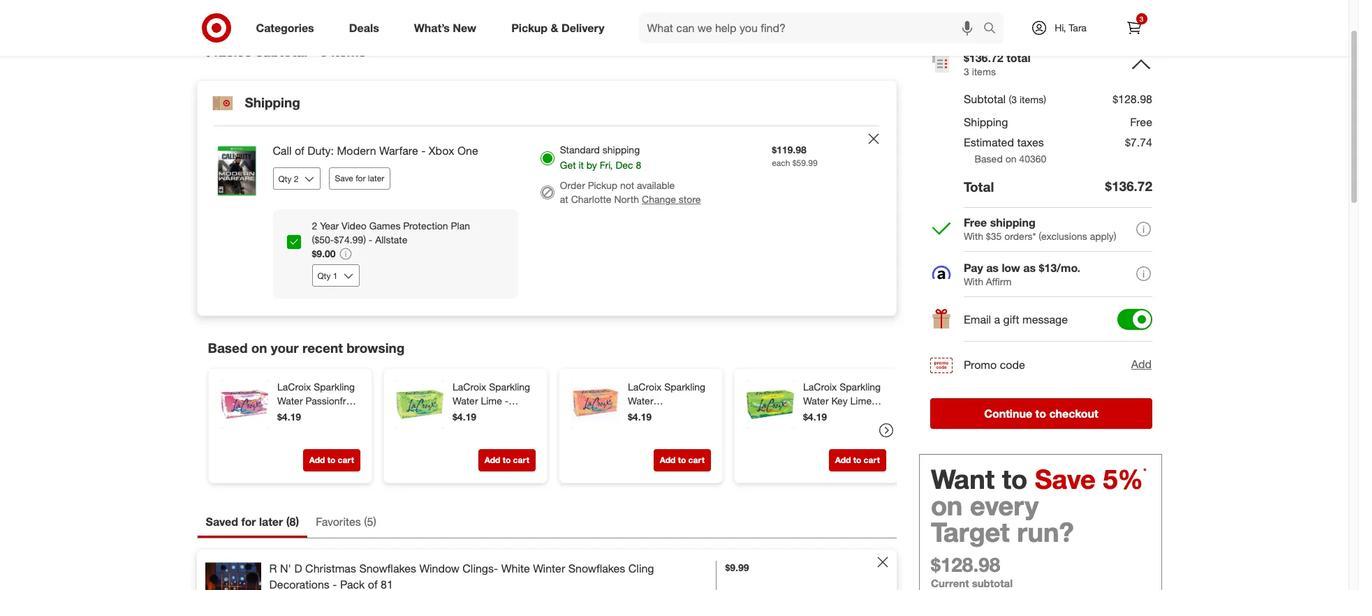 Task type: locate. For each thing, give the bounding box(es) containing it.
0 horizontal spatial subtotal
[[256, 43, 307, 60]]

to for lacroix sparkling water key lime - 8pk/12 fl oz cans
[[853, 456, 861, 466]]

water
[[277, 396, 302, 407], [452, 396, 478, 407], [628, 396, 653, 407], [803, 396, 828, 407]]

2 water from the left
[[452, 396, 478, 407]]

fri,
[[600, 159, 613, 171]]

water inside lacroix sparkling water lime - 8pk/12 fl oz cans
[[452, 396, 478, 407]]

water inside lacroix sparkling water pamplemousse (grapefruit) - 8pk/12 fl oz cans
[[628, 396, 653, 407]]

3 for 3
[[1140, 15, 1143, 23]]

items
[[331, 43, 366, 60], [972, 65, 995, 77]]

1 horizontal spatial $128.98
[[931, 553, 1000, 577]]

- inside lacroix sparkling water pamplemousse (grapefruit) - 8pk/12 fl oz cans
[[680, 423, 683, 435]]

summary
[[978, 17, 1050, 36]]

water inside "lacroix sparkling water passionfruit - 8pk/12 fl oz cans"
[[277, 396, 302, 407]]

for right saved
[[241, 516, 256, 530]]

1 horizontal spatial snowflakes
[[568, 562, 625, 576]]

delivery
[[561, 21, 604, 35]]

add to cart down "lacroix sparkling water passionfruit - 8pk/12 fl oz cans"
[[309, 456, 354, 466]]

$128.98 for $128.98 current subtotal
[[931, 553, 1000, 577]]

sparkling inside "lacroix sparkling water passionfruit - 8pk/12 fl oz cans"
[[313, 382, 355, 393]]

4 cart from the left
[[863, 456, 880, 466]]

total
[[1006, 51, 1030, 65]]

clings-
[[463, 562, 498, 576]]

snowflakes
[[359, 562, 416, 576], [568, 562, 625, 576]]

lacroix sparkling water lime - 8pk/12 fl oz cans image
[[395, 381, 444, 430], [395, 381, 444, 430]]

3
[[1140, 15, 1143, 23], [320, 43, 327, 60], [963, 65, 969, 77]]

0 vertical spatial with
[[963, 230, 983, 242]]

add to cart down the (grapefruit) at the bottom left
[[659, 456, 704, 466]]

hi, tara
[[1055, 22, 1087, 34]]

for down modern
[[356, 173, 366, 184]]

based
[[975, 153, 1003, 165], [208, 340, 248, 356]]

snowflakes left cling
[[568, 562, 625, 576]]

0 horizontal spatial lime
[[480, 396, 502, 407]]

shipping for free shipping
[[990, 216, 1035, 230]]

1 vertical spatial 8
[[289, 516, 296, 530]]

1 horizontal spatial order
[[930, 17, 974, 36]]

2 vertical spatial 3
[[963, 65, 969, 77]]

4 $4.19 from the left
[[803, 412, 827, 423]]

add to cart for lacroix sparkling water lime - 8pk/12 fl oz cans
[[484, 456, 529, 466]]

games
[[369, 220, 400, 232]]

5%
[[1103, 464, 1143, 496]]

8 left favorites at bottom left
[[289, 516, 296, 530]]

4 add to cart from the left
[[835, 456, 880, 466]]

2 vertical spatial $128.98
[[931, 553, 1000, 577]]

water inside 'lacroix sparkling water key lime - 8pk/12 fl oz cans'
[[803, 396, 828, 407]]

( up n'
[[286, 516, 289, 530]]

1 vertical spatial with
[[963, 276, 983, 288]]

for for saved
[[241, 516, 256, 530]]

subtotal right current
[[972, 577, 1012, 591]]

1 sparkling from the left
[[313, 382, 355, 393]]

1 horizontal spatial free
[[1130, 115, 1152, 129]]

to right want
[[1002, 464, 1027, 496]]

lacroix for lacroix sparkling water key lime - 8pk/12 fl oz cans
[[803, 382, 837, 393]]

lacroix for lacroix sparkling water lime - 8pk/12 fl oz cans
[[452, 382, 486, 393]]

4 water from the left
[[803, 396, 828, 407]]

1 horizontal spatial 3
[[963, 65, 969, 77]]

cans inside 'lacroix sparkling water key lime - 8pk/12 fl oz cans'
[[857, 409, 879, 421]]

0 horizontal spatial of
[[295, 144, 304, 158]]

as up affirm
[[986, 261, 998, 275]]

1 horizontal spatial $136.72
[[1105, 178, 1152, 194]]

2 snowflakes from the left
[[568, 562, 625, 576]]

1 horizontal spatial later
[[368, 173, 384, 184]]

1 vertical spatial subtotal
[[972, 577, 1012, 591]]

2 add to cart from the left
[[484, 456, 529, 466]]

0 vertical spatial for
[[356, 173, 366, 184]]

snowflakes up 81
[[359, 562, 416, 576]]

save down modern
[[335, 173, 353, 184]]

2 lime from the left
[[850, 396, 871, 407]]

$136.72 for $136.72 total 3 items
[[963, 51, 1003, 65]]

cart down the lacroix sparkling water key lime - 8pk/12 fl oz cans link
[[863, 456, 880, 466]]

add
[[1131, 358, 1151, 372], [309, 456, 325, 466], [484, 456, 500, 466], [659, 456, 675, 466], [835, 456, 851, 466]]

to for lacroix sparkling water pamplemousse (grapefruit) - 8pk/12 fl oz cans
[[678, 456, 686, 466]]

None radio
[[540, 151, 554, 165]]

later for saved for later ( 8 )
[[259, 516, 283, 530]]

on left your
[[251, 340, 267, 356]]

with left $35
[[963, 230, 983, 242]]

charlotte
[[571, 194, 611, 205]]

8pk/12 inside lacroix sparkling water pamplemousse (grapefruit) - 8pk/12 fl oz cans
[[628, 437, 658, 449]]

- inside 2 year video games protection plan ($50-$74.99) - allstate
[[369, 234, 372, 246]]

on for 40360
[[1005, 153, 1016, 165]]

subtotal
[[963, 92, 1005, 106]]

subtotal
[[256, 43, 307, 60], [972, 577, 1012, 591]]

on
[[1005, 153, 1016, 165], [251, 340, 267, 356], [931, 490, 962, 522]]

3 $4.19 from the left
[[628, 412, 651, 423]]

0 horizontal spatial (
[[286, 516, 289, 530]]

cling
[[628, 562, 654, 576]]

standard shipping get it by fri, dec 8
[[560, 144, 641, 171]]

oz inside 'lacroix sparkling water key lime - 8pk/12 fl oz cans'
[[844, 409, 854, 421]]

3 cart from the left
[[688, 456, 704, 466]]

water for passionfruit
[[277, 396, 302, 407]]

add for lacroix sparkling water pamplemousse (grapefruit) - 8pk/12 fl oz cans
[[659, 456, 675, 466]]

cart down lacroix sparkling water pamplemousse (grapefruit) - 8pk/12 fl oz cans link
[[688, 456, 704, 466]]

3 down categories link
[[320, 43, 327, 60]]

on left every
[[931, 490, 962, 522]]

3 link
[[1118, 13, 1149, 43]]

sparkling inside lacroix sparkling water lime - 8pk/12 fl oz cans
[[489, 382, 530, 393]]

3 lacroix from the left
[[628, 382, 661, 393]]

call of duty: modern warfare - xbox one link
[[273, 143, 518, 159]]

1 vertical spatial on
[[251, 340, 267, 356]]

3 water from the left
[[628, 396, 653, 407]]

add to cart button down "lacroix sparkling water passionfruit - 8pk/12 fl oz cans"
[[303, 450, 360, 472]]

order summary
[[930, 17, 1050, 36]]

1 vertical spatial for
[[241, 516, 256, 530]]

1 vertical spatial based
[[208, 340, 248, 356]]

lacroix inside 'lacroix sparkling water key lime - 8pk/12 fl oz cans'
[[803, 382, 837, 393]]

order
[[930, 17, 974, 36], [560, 180, 585, 192]]

protection
[[403, 220, 448, 232]]

it
[[579, 159, 584, 171]]

email a gift message
[[963, 313, 1068, 327]]

add to cart button down lacroix sparkling water lime - 8pk/12 fl oz cans
[[478, 450, 535, 472]]

$128.98 up $7.74
[[1112, 92, 1152, 106]]

) right favorites at bottom left
[[373, 516, 376, 530]]

2 sparkling from the left
[[489, 382, 530, 393]]

1 water from the left
[[277, 396, 302, 407]]

1 vertical spatial items
[[972, 65, 995, 77]]

1 horizontal spatial on
[[931, 490, 962, 522]]

5
[[367, 516, 373, 530]]

free up $35
[[963, 216, 987, 230]]

sparkling
[[313, 382, 355, 393], [489, 382, 530, 393], [664, 382, 705, 393], [839, 382, 880, 393]]

free up $7.74
[[1130, 115, 1152, 129]]

1 horizontal spatial for
[[356, 173, 366, 184]]

fl inside "lacroix sparkling water passionfruit - 8pk/12 fl oz cans"
[[317, 409, 322, 421]]

1 horizontal spatial as
[[1023, 261, 1035, 275]]

1 vertical spatial order
[[560, 180, 585, 192]]

lacroix inside lacroix sparkling water lime - 8pk/12 fl oz cans
[[452, 382, 486, 393]]

message
[[1022, 313, 1068, 327]]

lacroix sparkling water key lime - 8pk/12 fl oz cans link
[[803, 381, 883, 421]]

$4.19 for lime
[[452, 412, 476, 423]]

later up r
[[259, 516, 283, 530]]

0 horizontal spatial save
[[335, 173, 353, 184]]

cart for lacroix sparkling water key lime - 8pk/12 fl oz cans
[[863, 456, 880, 466]]

$128.98 inside $128.98 current subtotal
[[931, 553, 1000, 577]]

4 sparkling from the left
[[839, 382, 880, 393]]

1 vertical spatial free
[[963, 216, 987, 230]]

0 vertical spatial later
[[368, 173, 384, 184]]

to down "lacroix sparkling water passionfruit - 8pk/12 fl oz cans"
[[327, 456, 335, 466]]

r n' d christmas snowflakes window clings- white winter snowflakes cling decorations - pack of 81 list item
[[197, 550, 896, 591]]

$128.98 subtotal
[[205, 43, 307, 60]]

shipping up call
[[245, 94, 300, 110]]

0 vertical spatial $136.72
[[963, 51, 1003, 65]]

favorites ( 5 )
[[316, 516, 376, 530]]

1 lime from the left
[[480, 396, 502, 407]]

water for key
[[803, 396, 828, 407]]

lacroix sparkling water passionfruit - 8pk/12 fl oz cans image
[[220, 381, 269, 430], [220, 381, 269, 430]]

0 horizontal spatial shipping
[[603, 144, 640, 156]]

$74.99)
[[334, 234, 366, 246]]

cans inside lacroix sparkling water pamplemousse (grapefruit) - 8pk/12 fl oz cans
[[681, 437, 704, 449]]

3 add to cart button from the left
[[653, 450, 711, 472]]

1 with from the top
[[963, 230, 983, 242]]

every
[[970, 490, 1038, 522]]

pickup up the charlotte
[[588, 180, 617, 192]]

$136.72 inside $136.72 total 3 items
[[963, 51, 1003, 65]]

cart for lacroix sparkling water lime - 8pk/12 fl oz cans
[[513, 456, 529, 466]]

0 vertical spatial items
[[331, 43, 366, 60]]

to down lacroix sparkling water lime - 8pk/12 fl oz cans
[[502, 456, 510, 466]]

1 ) from the left
[[296, 516, 299, 530]]

store
[[679, 194, 701, 205]]

1 horizontal spatial (
[[364, 516, 367, 530]]

add to cart button down the (grapefruit) at the bottom left
[[653, 450, 711, 472]]

0 vertical spatial shipping
[[245, 94, 300, 110]]

0 vertical spatial order
[[930, 17, 974, 36]]

0 vertical spatial shipping
[[603, 144, 640, 156]]

0 horizontal spatial )
[[296, 516, 299, 530]]

cans inside lacroix sparkling water lime - 8pk/12 fl oz cans
[[506, 409, 528, 421]]

for inside button
[[356, 173, 366, 184]]

oz
[[324, 409, 334, 421], [493, 409, 503, 421], [844, 409, 854, 421], [668, 437, 679, 449]]

cans inside "lacroix sparkling water passionfruit - 8pk/12 fl oz cans"
[[277, 423, 299, 435]]

0 horizontal spatial for
[[241, 516, 256, 530]]

3 add to cart from the left
[[659, 456, 704, 466]]

lacroix for lacroix sparkling water pamplemousse (grapefruit) - 8pk/12 fl oz cans
[[628, 382, 661, 393]]

8 right the dec on the top left
[[636, 159, 641, 171]]

pickup left &
[[511, 21, 548, 35]]

allstate
[[375, 234, 407, 246]]

later down "call of duty: modern warfare - xbox one"
[[368, 173, 384, 184]]

pack
[[340, 578, 365, 591]]

1 lacroix from the left
[[277, 382, 311, 393]]

8pk/12 inside "lacroix sparkling water passionfruit - 8pk/12 fl oz cans"
[[283, 409, 314, 421]]

2 cart from the left
[[513, 456, 529, 466]]

with down pay
[[963, 276, 983, 288]]

gift
[[1003, 313, 1019, 327]]

0 horizontal spatial as
[[986, 261, 998, 275]]

$4.19
[[277, 412, 301, 423], [452, 412, 476, 423], [628, 412, 651, 423], [803, 412, 827, 423]]

0 horizontal spatial order
[[560, 180, 585, 192]]

1 add to cart button from the left
[[303, 450, 360, 472]]

each
[[772, 158, 790, 169]]

$128.98 for $128.98
[[1112, 92, 1152, 106]]

lacroix sparkling water key lime - 8pk/12 fl oz cans image
[[746, 381, 794, 430], [746, 381, 794, 430]]

save for later button
[[329, 168, 391, 190]]

4 add to cart button from the left
[[828, 450, 886, 472]]

your
[[271, 340, 299, 356]]

video
[[342, 220, 366, 232]]

call of duty: modern warfare - xbox one image
[[208, 143, 264, 199]]

1 vertical spatial later
[[259, 516, 283, 530]]

1 vertical spatial save
[[1034, 464, 1095, 496]]

to for lacroix sparkling water passionfruit - 8pk/12 fl oz cans
[[327, 456, 335, 466]]

2 horizontal spatial 3
[[1140, 15, 1143, 23]]

1 horizontal spatial )
[[373, 516, 376, 530]]

shipping up estimated
[[963, 115, 1008, 129]]

sparkling for lime
[[489, 382, 530, 393]]

of left 81
[[368, 578, 378, 591]]

add to cart button down 'lacroix sparkling water key lime - 8pk/12 fl oz cans'
[[828, 450, 886, 472]]

fl inside 'lacroix sparkling water key lime - 8pk/12 fl oz cans'
[[836, 409, 841, 421]]

3 inside $136.72 total 3 items
[[963, 65, 969, 77]]

1 horizontal spatial items
[[972, 65, 995, 77]]

1 vertical spatial 3
[[320, 43, 327, 60]]

lacroix inside "lacroix sparkling water passionfruit - 8pk/12 fl oz cans"
[[277, 382, 311, 393]]

oz inside "lacroix sparkling water passionfruit - 8pk/12 fl oz cans"
[[324, 409, 334, 421]]

1 vertical spatial of
[[368, 578, 378, 591]]

based left your
[[208, 340, 248, 356]]

based down estimated
[[975, 153, 1003, 165]]

shipping for standard shipping
[[603, 144, 640, 156]]

alert
[[287, 219, 504, 287]]

1 $4.19 from the left
[[277, 412, 301, 423]]

shipping inside standard shipping get it by fri, dec 8
[[603, 144, 640, 156]]

0 horizontal spatial $128.98
[[205, 43, 252, 60]]

save
[[335, 173, 353, 184], [1034, 464, 1095, 496]]

What can we help you find? suggestions appear below search field
[[639, 13, 986, 43]]

4 lacroix from the left
[[803, 382, 837, 393]]

3 sparkling from the left
[[664, 382, 705, 393]]

$59.99
[[792, 158, 818, 169]]

(grapefruit)
[[628, 423, 677, 435]]

1 horizontal spatial lime
[[850, 396, 871, 407]]

passionfruit
[[305, 396, 357, 407]]

order inside order pickup not available at charlotte north change store
[[560, 180, 585, 192]]

2 lacroix from the left
[[452, 382, 486, 393]]

0 vertical spatial 3
[[1140, 15, 1143, 23]]

0 horizontal spatial shipping
[[245, 94, 300, 110]]

1 horizontal spatial of
[[368, 578, 378, 591]]

lacroix inside lacroix sparkling water pamplemousse (grapefruit) - 8pk/12 fl oz cans
[[628, 382, 661, 393]]

cart down "lacroix sparkling water passionfruit - 8pk/12 fl oz cans"
[[337, 456, 354, 466]]

0 vertical spatial $128.98
[[205, 43, 252, 60]]

$136.72 down $7.74
[[1105, 178, 1152, 194]]

modern
[[337, 144, 376, 158]]

later inside button
[[368, 173, 384, 184]]

-
[[421, 144, 426, 158], [369, 234, 372, 246], [504, 396, 508, 407], [874, 396, 878, 407], [277, 409, 281, 421], [680, 423, 683, 435], [333, 578, 337, 591]]

0 horizontal spatial based
[[208, 340, 248, 356]]

$9.00
[[312, 248, 336, 260]]

cart down the lacroix sparkling water lime - 8pk/12 fl oz cans link
[[513, 456, 529, 466]]

lacroix sparkling water pamplemousse (grapefruit) - 8pk/12 fl oz cans image
[[570, 381, 619, 430], [570, 381, 619, 430]]

pickup inside order pickup not available at charlotte north change store
[[588, 180, 617, 192]]

tara
[[1069, 22, 1087, 34]]

items down deals
[[331, 43, 366, 60]]

1 add to cart from the left
[[309, 456, 354, 466]]

) left favorites at bottom left
[[296, 516, 299, 530]]

1 as from the left
[[986, 261, 998, 275]]

sparkling inside lacroix sparkling water pamplemousse (grapefruit) - 8pk/12 fl oz cans
[[664, 382, 705, 393]]

2 with from the top
[[963, 276, 983, 288]]

cart for lacroix sparkling water passionfruit - 8pk/12 fl oz cans
[[337, 456, 354, 466]]

items up subtotal
[[972, 65, 995, 77]]

on inside the on every target run?
[[931, 490, 962, 522]]

1 vertical spatial $128.98
[[1112, 92, 1152, 106]]

add to cart button for lacroix sparkling water pamplemousse (grapefruit) - 8pk/12 fl oz cans
[[653, 450, 711, 472]]

on down 'estimated taxes'
[[1005, 153, 1016, 165]]

$7.74
[[1125, 135, 1152, 149]]

add to cart button
[[303, 450, 360, 472], [478, 450, 535, 472], [653, 450, 711, 472], [828, 450, 886, 472]]

0 vertical spatial 8
[[636, 159, 641, 171]]

subtotal down categories
[[256, 43, 307, 60]]

r n' d christmas snowflakes window clings- white winter snowflakes cling decorations - pack of 81 image
[[205, 559, 261, 591]]

with
[[963, 230, 983, 242], [963, 276, 983, 288]]

sparkling for key
[[839, 382, 880, 393]]

with inside pay as low as $13/mo. with affirm
[[963, 276, 983, 288]]

add to cart button for lacroix sparkling water key lime - 8pk/12 fl oz cans
[[828, 450, 886, 472]]

0 horizontal spatial later
[[259, 516, 283, 530]]

order left search at top
[[930, 17, 974, 36]]

n'
[[280, 562, 291, 576]]

3 right tara
[[1140, 15, 1143, 23]]

add to cart down lacroix sparkling water lime - 8pk/12 fl oz cans
[[484, 456, 529, 466]]

promo code
[[963, 358, 1025, 372]]

0 vertical spatial pickup
[[511, 21, 548, 35]]

- inside r n' d christmas snowflakes window clings- white winter snowflakes cling decorations - pack of 81
[[333, 578, 337, 591]]

$128.98 down cart
[[205, 43, 252, 60]]

alert inside cart item ready to fulfill group
[[287, 219, 504, 287]]

2 horizontal spatial $128.98
[[1112, 92, 1152, 106]]

1 vertical spatial shipping
[[990, 216, 1035, 230]]

0 horizontal spatial snowflakes
[[359, 562, 416, 576]]

$136.72 down search button
[[963, 51, 1003, 65]]

0 vertical spatial based
[[975, 153, 1003, 165]]

available
[[637, 180, 675, 192]]

81
[[381, 578, 393, 591]]

shipping
[[245, 94, 300, 110], [963, 115, 1008, 129]]

as right low
[[1023, 261, 1035, 275]]

2 horizontal spatial on
[[1005, 153, 1016, 165]]

affirm image
[[930, 264, 952, 286], [932, 266, 950, 279]]

3 up subtotal
[[963, 65, 969, 77]]

- inside 'lacroix sparkling water key lime - 8pk/12 fl oz cans'
[[874, 396, 878, 407]]

1 vertical spatial $136.72
[[1105, 178, 1152, 194]]

to down lacroix sparkling water pamplemousse (grapefruit) - 8pk/12 fl oz cans link
[[678, 456, 686, 466]]

of right call
[[295, 144, 304, 158]]

add to cart down 'lacroix sparkling water key lime - 8pk/12 fl oz cans'
[[835, 456, 880, 466]]

2 as from the left
[[1023, 261, 1035, 275]]

r n' d christmas snowflakes window clings- white winter snowflakes cling decorations - pack of 81
[[269, 562, 654, 591]]

1 horizontal spatial 8
[[636, 159, 641, 171]]

cart
[[337, 456, 354, 466], [513, 456, 529, 466], [688, 456, 704, 466], [863, 456, 880, 466]]

free inside "free shipping with $35 orders* (exclusions apply)"
[[963, 216, 987, 230]]

shipping up the dec on the top left
[[603, 144, 640, 156]]

1 vertical spatial pickup
[[588, 180, 617, 192]]

0 horizontal spatial $136.72
[[963, 51, 1003, 65]]

r
[[269, 562, 277, 576]]

0 vertical spatial of
[[295, 144, 304, 158]]

add inside add button
[[1131, 358, 1151, 372]]

1 horizontal spatial pickup
[[588, 180, 617, 192]]

checkout
[[1049, 407, 1098, 421]]

3 inside 3 "link"
[[1140, 15, 1143, 23]]

add to cart button for lacroix sparkling water lime - 8pk/12 fl oz cans
[[478, 450, 535, 472]]

by
[[587, 159, 597, 171]]

sparkling inside 'lacroix sparkling water key lime - 8pk/12 fl oz cans'
[[839, 382, 880, 393]]

0 horizontal spatial free
[[963, 216, 987, 230]]

shipping inside "free shipping with $35 orders* (exclusions apply)"
[[990, 216, 1035, 230]]

0 vertical spatial on
[[1005, 153, 1016, 165]]

save up the run?
[[1034, 464, 1095, 496]]

alert containing 2 year video games protection plan ($50-$74.99) - allstate
[[287, 219, 504, 287]]

8
[[636, 159, 641, 171], [289, 516, 296, 530]]

0 horizontal spatial on
[[251, 340, 267, 356]]

$4.19 for passionfruit
[[277, 412, 301, 423]]

to down 'lacroix sparkling water key lime - 8pk/12 fl oz cans'
[[853, 456, 861, 466]]

0 horizontal spatial 3
[[320, 43, 327, 60]]

1 horizontal spatial based
[[975, 153, 1003, 165]]

$128.98 down the target
[[931, 553, 1000, 577]]

shipping up orders*
[[990, 216, 1035, 230]]

on for your
[[251, 340, 267, 356]]

0 horizontal spatial items
[[331, 43, 366, 60]]

order up at
[[560, 180, 585, 192]]

( right favorites at bottom left
[[364, 516, 367, 530]]

1 horizontal spatial shipping
[[990, 216, 1035, 230]]

subtotal (3 items)
[[963, 92, 1046, 106]]

pickup & delivery
[[511, 21, 604, 35]]

2 vertical spatial on
[[931, 490, 962, 522]]

sparkling for pamplemousse
[[664, 382, 705, 393]]

add to cart for lacroix sparkling water passionfruit - 8pk/12 fl oz cans
[[309, 456, 354, 466]]

$4.19 for pamplemousse
[[628, 412, 651, 423]]

0 vertical spatial subtotal
[[256, 43, 307, 60]]

1 vertical spatial shipping
[[963, 115, 1008, 129]]

2 add to cart button from the left
[[478, 450, 535, 472]]

1 horizontal spatial subtotal
[[972, 577, 1012, 591]]

promo
[[963, 358, 996, 372]]

0 vertical spatial free
[[1130, 115, 1152, 129]]

1 cart from the left
[[337, 456, 354, 466]]

2 $4.19 from the left
[[452, 412, 476, 423]]

0 vertical spatial save
[[335, 173, 353, 184]]



Task type: describe. For each thing, give the bounding box(es) containing it.
lime inside lacroix sparkling water lime - 8pk/12 fl oz cans
[[480, 396, 502, 407]]

d
[[294, 562, 302, 576]]

fl inside lacroix sparkling water pamplemousse (grapefruit) - 8pk/12 fl oz cans
[[661, 437, 666, 449]]

pickup & delivery link
[[499, 13, 622, 43]]

free for free shipping with $35 orders* (exclusions apply)
[[963, 216, 987, 230]]

free for free
[[1130, 115, 1152, 129]]

add to cart button for lacroix sparkling water passionfruit - 8pk/12 fl oz cans
[[303, 450, 360, 472]]

(exclusions
[[1038, 230, 1087, 242]]

not
[[620, 180, 634, 192]]

categories link
[[244, 13, 332, 43]]

($50-
[[312, 234, 334, 246]]

lime inside 'lacroix sparkling water key lime - 8pk/12 fl oz cans'
[[850, 396, 871, 407]]

key
[[831, 396, 847, 407]]

based on 40360
[[975, 153, 1046, 165]]

40360
[[1019, 153, 1046, 165]]

1 snowflakes from the left
[[359, 562, 416, 576]]

affirm
[[986, 276, 1011, 288]]

free shipping with $35 orders* (exclusions apply)
[[963, 216, 1116, 242]]

water for lime
[[452, 396, 478, 407]]

decorations
[[269, 578, 330, 591]]

apply)
[[1090, 230, 1116, 242]]

8 inside standard shipping get it by fri, dec 8
[[636, 159, 641, 171]]

pay as low as $13/mo. with affirm
[[963, 261, 1080, 288]]

what's
[[414, 21, 450, 35]]

saved for later ( 8 )
[[206, 516, 299, 530]]

- inside lacroix sparkling water lime - 8pk/12 fl oz cans
[[504, 396, 508, 407]]

oz inside lacroix sparkling water pamplemousse (grapefruit) - 8pk/12 fl oz cans
[[668, 437, 679, 449]]

orders*
[[1004, 230, 1036, 242]]

christmas
[[305, 562, 356, 576]]

$136.72 total 3 items
[[963, 51, 1030, 77]]

want to save 5% *
[[931, 464, 1146, 496]]

1 ( from the left
[[286, 516, 289, 530]]

lacroix sparkling water pamplemousse (grapefruit) - 8pk/12 fl oz cans
[[628, 382, 705, 449]]

pay
[[963, 261, 983, 275]]

continue to checkout button
[[930, 399, 1152, 429]]

of inside 'link'
[[295, 144, 304, 158]]

deals
[[349, 21, 379, 35]]

year
[[320, 220, 339, 232]]

sparkling for passionfruit
[[313, 382, 355, 393]]

add for lacroix sparkling water key lime - 8pk/12 fl oz cans
[[835, 456, 851, 466]]

search button
[[977, 13, 1010, 46]]

total
[[963, 179, 994, 195]]

$128.98 for $128.98 subtotal
[[205, 43, 252, 60]]

dec
[[616, 159, 633, 171]]

browsing
[[347, 340, 405, 356]]

order for order summary
[[930, 17, 974, 36]]

$4.19 for key
[[803, 412, 827, 423]]

lacroix sparkling water key lime - 8pk/12 fl oz cans
[[803, 382, 880, 421]]

one
[[457, 144, 478, 158]]

2 ( from the left
[[364, 516, 367, 530]]

3 for 3 items
[[320, 43, 327, 60]]

Service plan for Call of Duty: Modern Warfare - Xbox One checkbox
[[287, 235, 301, 249]]

- inside 'link'
[[421, 144, 426, 158]]

*
[[1143, 466, 1146, 477]]

$9.99
[[725, 562, 749, 574]]

later for save for later
[[368, 173, 384, 184]]

2
[[312, 220, 317, 232]]

(3
[[1008, 94, 1017, 106]]

run?
[[1017, 517, 1074, 549]]

lacroix for lacroix sparkling water passionfruit - 8pk/12 fl oz cans
[[277, 382, 311, 393]]

0 horizontal spatial pickup
[[511, 21, 548, 35]]

add button
[[1130, 356, 1152, 374]]

add for lacroix sparkling water lime - 8pk/12 fl oz cans
[[484, 456, 500, 466]]

at
[[560, 194, 568, 205]]

new
[[453, 21, 476, 35]]

estimated
[[963, 135, 1014, 149]]

cart item ready to fulfill group
[[197, 127, 896, 316]]

call of duty: modern warfare - xbox one
[[273, 144, 478, 158]]

not available radio
[[540, 186, 554, 200]]

add for lacroix sparkling water passionfruit - 8pk/12 fl oz cans
[[309, 456, 325, 466]]

save for later
[[335, 173, 384, 184]]

with inside "free shipping with $35 orders* (exclusions apply)"
[[963, 230, 983, 242]]

what's new
[[414, 21, 476, 35]]

order pickup not available at charlotte north change store
[[560, 180, 701, 205]]

get
[[560, 159, 576, 171]]

1 horizontal spatial shipping
[[963, 115, 1008, 129]]

a
[[994, 313, 1000, 327]]

xbox
[[429, 144, 454, 158]]

lacroix sparkling water lime - 8pk/12 fl oz cans link
[[452, 381, 533, 421]]

what's new link
[[402, 13, 494, 43]]

call
[[273, 144, 292, 158]]

to for lacroix sparkling water lime - 8pk/12 fl oz cans
[[502, 456, 510, 466]]

subtotal inside $128.98 current subtotal
[[972, 577, 1012, 591]]

white
[[501, 562, 530, 576]]

to right continue
[[1035, 407, 1046, 421]]

$119.98 each $59.99
[[772, 144, 818, 169]]

- inside "lacroix sparkling water passionfruit - 8pk/12 fl oz cans"
[[277, 409, 281, 421]]

lacroix sparkling water passionfruit - 8pk/12 fl oz cans link
[[277, 381, 357, 435]]

warfare
[[379, 144, 418, 158]]

fl inside lacroix sparkling water lime - 8pk/12 fl oz cans
[[485, 409, 490, 421]]

cart for lacroix sparkling water pamplemousse (grapefruit) - 8pk/12 fl oz cans
[[688, 456, 704, 466]]

items inside $136.72 total 3 items
[[972, 65, 995, 77]]

8pk/12 inside lacroix sparkling water lime - 8pk/12 fl oz cans
[[452, 409, 483, 421]]

save inside save for later button
[[335, 173, 353, 184]]

order for order pickup not available at charlotte north change store
[[560, 180, 585, 192]]

saved
[[206, 516, 238, 530]]

$136.72 for $136.72
[[1105, 178, 1152, 194]]

based for based on 40360
[[975, 153, 1003, 165]]

1 horizontal spatial save
[[1034, 464, 1095, 496]]

0 horizontal spatial 8
[[289, 516, 296, 530]]

estimated taxes
[[963, 135, 1044, 149]]

for for save
[[356, 173, 366, 184]]

change store button
[[642, 193, 701, 207]]

of inside r n' d christmas snowflakes window clings- white winter snowflakes cling decorations - pack of 81
[[368, 578, 378, 591]]

lacroix sparkling water passionfruit - 8pk/12 fl oz cans
[[277, 382, 357, 435]]

3 items
[[320, 43, 366, 60]]

add to cart for lacroix sparkling water key lime - 8pk/12 fl oz cans
[[835, 456, 880, 466]]

water for pamplemousse
[[628, 396, 653, 407]]

hi,
[[1055, 22, 1066, 34]]

change
[[642, 194, 676, 205]]

continue to checkout
[[984, 407, 1098, 421]]

based on your recent browsing
[[208, 340, 405, 356]]

favorites
[[316, 516, 361, 530]]

pamplemousse
[[628, 409, 695, 421]]

on every target run?
[[931, 490, 1074, 549]]

search
[[977, 22, 1010, 36]]

window
[[419, 562, 459, 576]]

oz inside lacroix sparkling water lime - 8pk/12 fl oz cans
[[493, 409, 503, 421]]

deals link
[[337, 13, 397, 43]]

add to cart for lacroix sparkling water pamplemousse (grapefruit) - 8pk/12 fl oz cans
[[659, 456, 704, 466]]

duty:
[[307, 144, 334, 158]]

2 ) from the left
[[373, 516, 376, 530]]

winter
[[533, 562, 565, 576]]

2 year video games protection plan ($50-$74.99) - allstate
[[312, 220, 470, 246]]

$119.98
[[772, 144, 807, 156]]

8pk/12 inside 'lacroix sparkling water key lime - 8pk/12 fl oz cans'
[[803, 409, 833, 421]]

categories
[[256, 21, 314, 35]]

items)
[[1019, 94, 1046, 106]]

$13/mo.
[[1039, 261, 1080, 275]]

based for based on your recent browsing
[[208, 340, 248, 356]]

recent
[[302, 340, 343, 356]]



Task type: vqa. For each thing, say whether or not it's contained in the screenshot.


